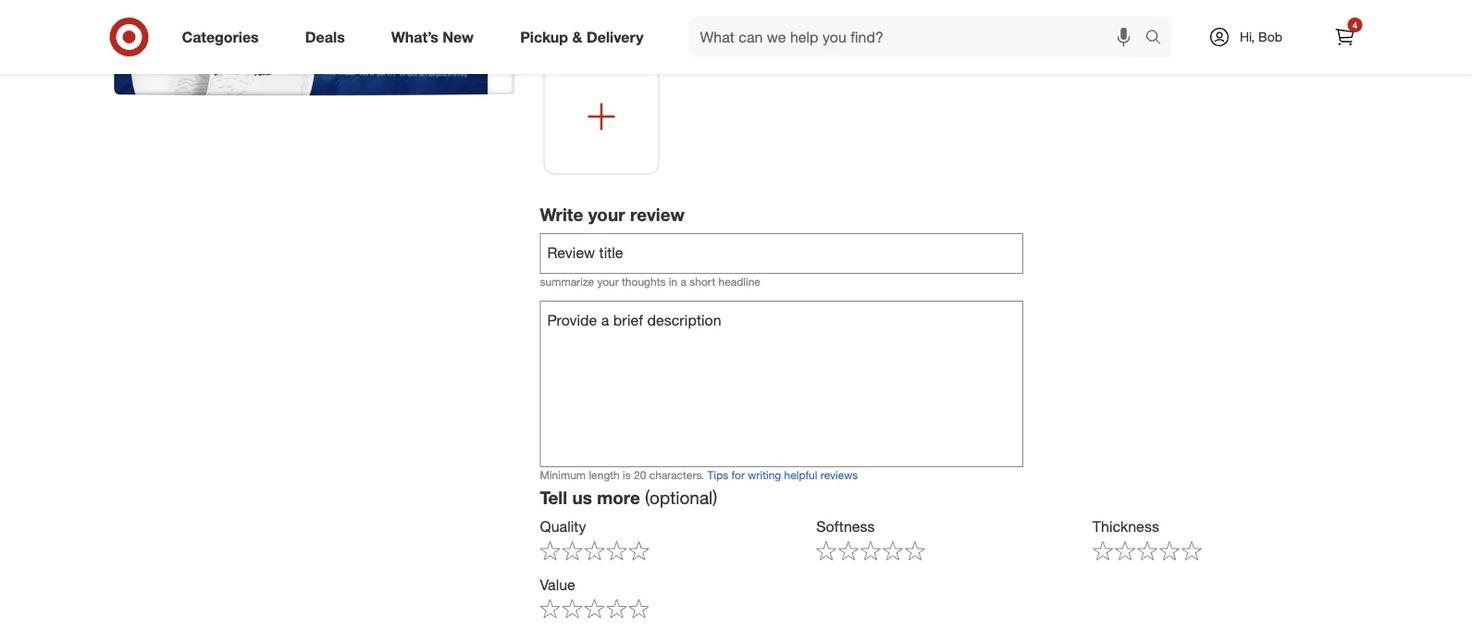 Task type: describe. For each thing, give the bounding box(es) containing it.
your for write
[[588, 204, 625, 225]]

write your review
[[540, 204, 685, 225]]

how
[[691, 9, 712, 23]]

20
[[634, 468, 646, 482]]

1 vertical spatial this
[[710, 25, 728, 39]]

delivery
[[587, 28, 644, 46]]

writing
[[748, 468, 781, 482]]

reviews
[[820, 468, 858, 482]]

what's new
[[391, 28, 474, 46]]

upto
[[625, 25, 647, 39]]

your for summarize
[[597, 275, 619, 289]]

can
[[565, 25, 583, 39]]

summarize your thoughts in a short headline
[[540, 275, 760, 289]]

(optional)
[[645, 487, 717, 508]]

guests
[[595, 9, 628, 23]]

search button
[[1137, 17, 1181, 61]]

us
[[572, 487, 592, 508]]

hi, bob
[[1240, 29, 1282, 45]]

hi,
[[1240, 29, 1255, 45]]

search
[[1137, 30, 1181, 48]]

help other guests by showing how this item works for you. (you can include upto 6 photos of this item.)
[[540, 9, 829, 39]]

categories
[[182, 28, 259, 46]]

is
[[623, 468, 631, 482]]

value
[[540, 576, 575, 594]]

characters.
[[649, 468, 704, 482]]

for inside help other guests by showing how this item works for you. (you can include upto 6 photos of this item.)
[[793, 9, 806, 23]]

deals link
[[289, 17, 368, 57]]

softness
[[816, 518, 875, 536]]

item.)
[[731, 25, 758, 39]]

review
[[630, 204, 685, 225]]

categories link
[[166, 17, 282, 57]]

thickness
[[1093, 518, 1159, 536]]

bob
[[1258, 29, 1282, 45]]

(you
[[540, 25, 561, 39]]

you.
[[809, 9, 829, 23]]

by
[[631, 9, 643, 23]]

deals
[[305, 28, 345, 46]]

short
[[689, 275, 715, 289]]



Task type: vqa. For each thing, say whether or not it's contained in the screenshot.
the here corresponding to College Point
no



Task type: locate. For each thing, give the bounding box(es) containing it.
what's
[[391, 28, 438, 46]]

0 vertical spatial this
[[715, 9, 732, 23]]

summarize
[[540, 275, 594, 289]]

0 vertical spatial your
[[588, 204, 625, 225]]

tell
[[540, 487, 567, 508]]

this
[[715, 9, 732, 23], [710, 25, 728, 39]]

1 vertical spatial for
[[731, 468, 745, 482]]

showing
[[646, 9, 688, 23]]

1 horizontal spatial for
[[793, 9, 806, 23]]

photos
[[660, 25, 694, 39]]

more
[[597, 487, 640, 508]]

6
[[650, 25, 657, 39]]

pickup
[[520, 28, 568, 46]]

minimum
[[540, 468, 586, 482]]

None text field
[[540, 233, 1023, 274], [540, 301, 1023, 467], [540, 233, 1023, 274], [540, 301, 1023, 467]]

length
[[589, 468, 620, 482]]

4 link
[[1324, 17, 1365, 57]]

thoughts
[[622, 275, 666, 289]]

tips
[[707, 468, 728, 482]]

tell us more (optional)
[[540, 487, 717, 508]]

help
[[540, 9, 563, 23]]

for
[[793, 9, 806, 23], [731, 468, 745, 482]]

other
[[566, 9, 592, 23]]

this right how
[[715, 9, 732, 23]]

what's new link
[[375, 17, 497, 57]]

works
[[760, 9, 790, 23]]

1 vertical spatial your
[[597, 275, 619, 289]]

&
[[572, 28, 582, 46]]

quality
[[540, 518, 586, 536]]

0 horizontal spatial for
[[731, 468, 745, 482]]

your left thoughts
[[597, 275, 619, 289]]

your right write
[[588, 204, 625, 225]]

for right tips
[[731, 468, 745, 482]]

this right of
[[710, 25, 728, 39]]

new
[[443, 28, 474, 46]]

include
[[586, 25, 622, 39]]

a
[[680, 275, 686, 289]]

tips for writing helpful reviews button
[[707, 467, 858, 483]]

4
[[1352, 19, 1358, 31]]

write
[[540, 204, 583, 225]]

minimum length is 20 characters. tips for writing helpful reviews
[[540, 468, 858, 482]]

helpful
[[784, 468, 817, 482]]

pickup & delivery link
[[504, 17, 667, 57]]

pickup & delivery
[[520, 28, 644, 46]]

What can we help you find? suggestions appear below search field
[[689, 17, 1150, 57]]

in
[[669, 275, 677, 289]]

0 vertical spatial for
[[793, 9, 806, 23]]

for left the you. in the top right of the page
[[793, 9, 806, 23]]

headline
[[718, 275, 760, 289]]

your
[[588, 204, 625, 225], [597, 275, 619, 289]]

of
[[697, 25, 707, 39]]

item
[[735, 9, 757, 23]]



